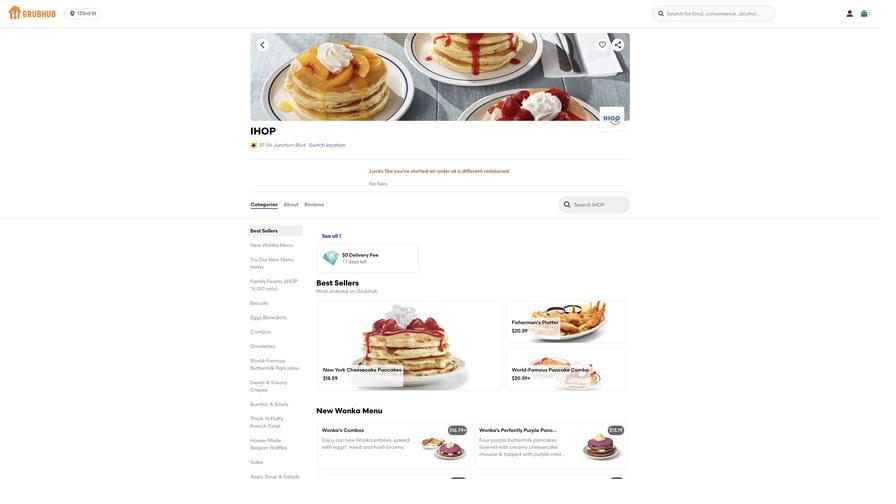 Task type: locate. For each thing, give the bounding box(es) containing it.
1 $20.39 from the top
[[512, 328, 528, 334]]

123rd st
[[77, 11, 96, 17]]

wonka down the best sellers
[[262, 243, 279, 249]]

wonka's up 'four'
[[480, 428, 500, 434]]

with inside enjoy our new wonka entrées, paired with eggs*, meat and hash browns.
[[322, 445, 332, 451]]

'n
[[250, 286, 255, 292], [264, 416, 269, 422]]

0 horizontal spatial wonka's
[[322, 428, 343, 434]]

york
[[335, 367, 346, 373]]

37-56 junction blvd button
[[259, 142, 306, 149]]

purple
[[491, 438, 507, 444], [534, 452, 549, 458]]

meat
[[349, 445, 362, 451]]

2 horizontal spatial pancakes
[[541, 428, 564, 434]]

0 horizontal spatial 1
[[339, 233, 341, 239]]

world- for world-famous pancake combo $20.39 +
[[512, 367, 529, 373]]

0 vertical spatial famous
[[267, 358, 286, 364]]

svg image for 1
[[861, 9, 869, 18]]

with
[[322, 445, 332, 451], [499, 445, 509, 451], [523, 452, 533, 458]]

1 horizontal spatial sellers
[[335, 279, 359, 288]]

icing,
[[498, 459, 511, 465]]

four
[[480, 438, 490, 444]]

cream
[[551, 452, 566, 458]]

sellers for best sellers
[[262, 228, 278, 234]]

1 horizontal spatial with
[[499, 445, 509, 451]]

most
[[317, 289, 328, 295]]

1 vertical spatial menu
[[281, 257, 294, 263]]

1 horizontal spatial purple
[[534, 452, 549, 458]]

1 horizontal spatial svg image
[[846, 9, 855, 18]]

fluffy
[[271, 416, 283, 422]]

famous up buttermilk
[[267, 358, 286, 364]]

looks
[[370, 168, 384, 174]]

looks like you've started an order at a different restaurant.
[[370, 168, 511, 174]]

0 horizontal spatial 'n
[[250, 286, 255, 292]]

2 vertical spatial wonka
[[356, 438, 373, 444]]

junction
[[273, 142, 294, 148]]

1 horizontal spatial and
[[554, 459, 563, 465]]

1 horizontal spatial +
[[528, 376, 531, 382]]

french
[[250, 424, 267, 430]]

0 horizontal spatial +
[[464, 428, 467, 434]]

new wonka menu down the best sellers
[[250, 243, 293, 249]]

switch location button
[[309, 142, 346, 149]]

0 vertical spatial purple
[[491, 438, 507, 444]]

buttermilk
[[250, 366, 275, 372]]

see all 1
[[322, 233, 341, 239]]

with up whipped
[[523, 452, 533, 458]]

no fees
[[369, 181, 387, 187]]

new right our
[[269, 257, 279, 263]]

new york cheesecake pancakes $18.59
[[323, 367, 402, 382]]

& inside sweet & savory crepes
[[266, 380, 270, 386]]

perfectly
[[501, 428, 523, 434]]

world- inside 'world-famous buttermilk pancakes'
[[250, 358, 267, 364]]

2 vertical spatial &
[[499, 452, 503, 458]]

famous
[[267, 358, 286, 364], [529, 367, 548, 373]]

famous for buttermilk
[[267, 358, 286, 364]]

0 horizontal spatial purple
[[491, 438, 507, 444]]

0 horizontal spatial with
[[322, 445, 332, 451]]

at
[[451, 168, 457, 174]]

wonka up wonka's combos
[[335, 407, 361, 415]]

'n left go
[[250, 286, 255, 292]]

37-56 junction blvd
[[259, 142, 306, 148]]

thick
[[250, 416, 263, 422]]

0 vertical spatial 'n
[[250, 286, 255, 292]]

pancakes for cheesecake
[[378, 367, 402, 373]]

pancakes right cheesecake
[[378, 367, 402, 373]]

enjoy our new wonka entrées, paired with eggs*, meat and hash browns.
[[322, 438, 410, 451]]

0 horizontal spatial and
[[363, 445, 373, 451]]

bowls
[[275, 402, 288, 408]]

pancakes
[[534, 438, 557, 444]]

items
[[250, 264, 264, 270]]

(ihop
[[284, 279, 298, 285]]

a
[[458, 168, 461, 174]]

1 vertical spatial +
[[464, 428, 467, 434]]

wonka's for four
[[480, 428, 500, 434]]

combo
[[571, 367, 589, 373]]

0 horizontal spatial sellers
[[262, 228, 278, 234]]

and down cream
[[554, 459, 563, 465]]

purple up topping
[[534, 452, 549, 458]]

purple up the layered
[[491, 438, 507, 444]]

categories button
[[250, 192, 278, 218]]

best inside best sellers most ordered on grubhub
[[317, 279, 333, 288]]

sellers down categories button
[[262, 228, 278, 234]]

0 vertical spatial menu
[[280, 243, 293, 249]]

new
[[250, 243, 261, 249], [269, 257, 279, 263], [323, 367, 334, 373], [317, 407, 333, 415]]

1 wonka's from the left
[[322, 428, 343, 434]]

sellers inside best sellers most ordered on grubhub
[[335, 279, 359, 288]]

menu up (ihop at left bottom
[[281, 257, 294, 263]]

0 horizontal spatial pancakes
[[276, 366, 299, 372]]

$0 delivery fee 17 days left
[[343, 252, 379, 265]]

menu up "entrées,"
[[363, 407, 383, 415]]

try our new menu items
[[250, 257, 294, 270]]

1 horizontal spatial world-
[[512, 367, 529, 373]]

new wonka menu up wonka's combos
[[317, 407, 383, 415]]

'n right thick
[[264, 416, 269, 422]]

sellers up 'on' at the bottom left of the page
[[335, 279, 359, 288]]

1 vertical spatial wonka
[[335, 407, 361, 415]]

1 vertical spatial famous
[[529, 367, 548, 373]]

menu up try our new menu items
[[280, 243, 293, 249]]

toast
[[268, 424, 281, 430]]

0 horizontal spatial best
[[250, 228, 261, 234]]

0 vertical spatial and
[[363, 445, 373, 451]]

try
[[250, 257, 257, 263]]

1 vertical spatial sellers
[[335, 279, 359, 288]]

fees
[[377, 181, 387, 187]]

0 vertical spatial best
[[250, 228, 261, 234]]

svg image for 123rd st
[[69, 10, 76, 17]]

world-famous pancake combo $20.39 +
[[512, 367, 589, 382]]

paired
[[394, 438, 410, 444]]

1 vertical spatial 'n
[[264, 416, 269, 422]]

world-
[[250, 358, 267, 364], [512, 367, 529, 373]]

svg image
[[846, 9, 855, 18], [658, 10, 665, 17]]

with up topped
[[499, 445, 509, 451]]

belgian
[[250, 445, 268, 451]]

pancakes inside the new york cheesecake pancakes $18.59
[[378, 367, 402, 373]]

& for sweet
[[266, 380, 270, 386]]

$20.39 inside fisherman's platter $20.39
[[512, 328, 528, 334]]

new up the $18.59
[[323, 367, 334, 373]]

ihop logo image
[[600, 107, 624, 131]]

combos up "new"
[[344, 428, 364, 434]]

+ inside world-famous pancake combo $20.39 +
[[528, 376, 531, 382]]

search icon image
[[563, 201, 572, 209]]

svg image inside 1 button
[[861, 9, 869, 18]]

1 inside button
[[339, 233, 341, 239]]

go
[[257, 286, 265, 292]]

1 horizontal spatial pancakes
[[378, 367, 402, 373]]

caret left icon image
[[258, 41, 267, 49]]

2 horizontal spatial with
[[523, 452, 533, 458]]

about button
[[283, 192, 299, 218]]

1 vertical spatial purple
[[534, 452, 549, 458]]

0 vertical spatial $20.39
[[512, 328, 528, 334]]

cheesecake
[[529, 445, 558, 451]]

all
[[332, 233, 338, 239]]

sweet
[[250, 380, 265, 386]]

best sellers
[[250, 228, 278, 234]]

1 vertical spatial combos
[[344, 428, 364, 434]]

0 vertical spatial sellers
[[262, 228, 278, 234]]

svg image inside 123rd st button
[[69, 10, 76, 17]]

& up 'icing,' on the bottom of page
[[499, 452, 503, 458]]

37-
[[259, 142, 266, 148]]

world- for world-famous buttermilk pancakes
[[250, 358, 267, 364]]

ordered
[[329, 289, 348, 295]]

1 horizontal spatial 1
[[869, 10, 871, 16]]

sellers
[[262, 228, 278, 234], [335, 279, 359, 288]]

& left 'bowls' at left bottom
[[270, 402, 274, 408]]

pancakes up savory
[[276, 366, 299, 372]]

1 horizontal spatial wonka's
[[480, 428, 500, 434]]

house-
[[250, 438, 268, 444]]

'n inside thick 'n fluffy french toast
[[264, 416, 269, 422]]

ihop
[[250, 125, 276, 137]]

1 vertical spatial &
[[270, 402, 274, 408]]

world- inside world-famous pancake combo $20.39 +
[[512, 367, 529, 373]]

1 horizontal spatial combos
[[344, 428, 364, 434]]

1 horizontal spatial best
[[317, 279, 333, 288]]

and
[[363, 445, 373, 451], [554, 459, 563, 465]]

svg image
[[861, 9, 869, 18], [69, 10, 76, 17]]

benedicts
[[263, 315, 287, 321]]

wonka
[[262, 243, 279, 249], [335, 407, 361, 415], [356, 438, 373, 444]]

best down categories button
[[250, 228, 261, 234]]

and left hash
[[363, 445, 373, 451]]

0 vertical spatial 1
[[869, 10, 871, 16]]

pancakes up pancakes
[[541, 428, 564, 434]]

1 vertical spatial world-
[[512, 367, 529, 373]]

famous inside 'world-famous buttermilk pancakes'
[[267, 358, 286, 364]]

0 horizontal spatial combos
[[250, 329, 271, 335]]

& right sweet
[[266, 380, 270, 386]]

wonka's for enjoy
[[322, 428, 343, 434]]

1 horizontal spatial svg image
[[861, 9, 869, 18]]

0 horizontal spatial svg image
[[69, 10, 76, 17]]

reviews
[[305, 202, 324, 208]]

1 vertical spatial $20.39
[[512, 376, 528, 382]]

famous inside world-famous pancake combo $20.39 +
[[529, 367, 548, 373]]

combos up "omelettes"
[[250, 329, 271, 335]]

1 vertical spatial best
[[317, 279, 333, 288]]

famous left pancake
[[529, 367, 548, 373]]

123rd
[[77, 11, 90, 17]]

menu inside try our new menu items
[[281, 257, 294, 263]]

famous for pancake
[[529, 367, 548, 373]]

0 vertical spatial combos
[[250, 329, 271, 335]]

$16.79
[[450, 428, 464, 434]]

omelettes
[[250, 344, 275, 350]]

0 horizontal spatial famous
[[267, 358, 286, 364]]

you've
[[394, 168, 410, 174]]

1 horizontal spatial 'n
[[264, 416, 269, 422]]

1 vertical spatial new wonka menu
[[317, 407, 383, 415]]

0 vertical spatial +
[[528, 376, 531, 382]]

0 horizontal spatial world-
[[250, 358, 267, 364]]

0 vertical spatial world-
[[250, 358, 267, 364]]

wonka's up enjoy
[[322, 428, 343, 434]]

2 wonka's from the left
[[480, 428, 500, 434]]

eggs benedicts
[[250, 315, 287, 321]]

1 vertical spatial 1
[[339, 233, 341, 239]]

see
[[322, 233, 331, 239]]

with down enjoy
[[322, 445, 332, 451]]

mousse
[[480, 452, 498, 458]]

0 vertical spatial new wonka menu
[[250, 243, 293, 249]]

our
[[259, 257, 268, 263]]

pancakes inside 'world-famous buttermilk pancakes'
[[276, 366, 299, 372]]

1 horizontal spatial new wonka menu
[[317, 407, 383, 415]]

wonka up the meat
[[356, 438, 373, 444]]

glitter
[[491, 466, 506, 472]]

1 horizontal spatial famous
[[529, 367, 548, 373]]

1 vertical spatial and
[[554, 459, 563, 465]]

and inside 'four purple buttermilk pancakes layered with creamy cheesecake mousse & topped with purple cream cheese icing, whipped topping and gold glitter sugar.'
[[554, 459, 563, 465]]

hoverchoc pancake tacos image
[[575, 475, 627, 479]]

2 $20.39 from the top
[[512, 376, 528, 382]]

0 vertical spatial &
[[266, 380, 270, 386]]

savory
[[271, 380, 287, 386]]

family feasts (ihop 'n go only)
[[250, 279, 298, 292]]

best up most
[[317, 279, 333, 288]]

Search for food, convenience, alcohol... search field
[[653, 6, 776, 21]]



Task type: vqa. For each thing, say whether or not it's contained in the screenshot.
the top Famous
yes



Task type: describe. For each thing, give the bounding box(es) containing it.
st
[[91, 11, 96, 17]]

order
[[437, 168, 450, 174]]

cheese
[[480, 459, 497, 465]]

days
[[349, 260, 359, 265]]

fee
[[370, 252, 379, 258]]

world-famous buttermilk pancakes
[[250, 358, 299, 372]]

started
[[411, 168, 429, 174]]

& for burritos
[[270, 402, 274, 408]]

1 inside button
[[869, 10, 871, 16]]

an
[[430, 168, 436, 174]]

best sellers most ordered on grubhub
[[317, 279, 378, 295]]

made
[[268, 438, 281, 444]]

pancakes for buttermilk
[[276, 366, 299, 372]]

wonka's perfectly purple pancakes - (full stack) image
[[575, 423, 627, 469]]

main navigation navigation
[[0, 0, 881, 27]]

buttermilk
[[508, 438, 532, 444]]

about
[[284, 202, 299, 208]]

new up wonka's combos
[[317, 407, 333, 415]]

new inside the new york cheesecake pancakes $18.59
[[323, 367, 334, 373]]

platter
[[542, 320, 559, 326]]

hash
[[374, 445, 385, 451]]

layered
[[480, 445, 497, 451]]

eggs
[[250, 315, 262, 321]]

gold
[[480, 466, 490, 472]]

cheesecake
[[347, 367, 377, 373]]

new
[[345, 438, 355, 444]]

2 vertical spatial menu
[[363, 407, 383, 415]]

$18.59
[[323, 376, 338, 382]]

$13.19
[[610, 428, 623, 434]]

new inside try our new menu items
[[269, 257, 279, 263]]

0 vertical spatial wonka
[[262, 243, 279, 249]]

stack)
[[580, 428, 596, 434]]

wonka's perfectly purple pancakes - (full stack)
[[480, 428, 596, 434]]

sides
[[250, 460, 263, 466]]

whipped
[[512, 459, 533, 465]]

wonka's combos
[[322, 428, 364, 434]]

like
[[385, 168, 393, 174]]

delivery
[[349, 252, 369, 258]]

save this restaurant image
[[598, 41, 607, 49]]

subscription pass image
[[250, 143, 258, 148]]

0 horizontal spatial new wonka menu
[[250, 243, 293, 249]]

$16.79 +
[[450, 428, 467, 434]]

four purple buttermilk pancakes layered with creamy cheesecake mousse & topped with purple cream cheese icing, whipped topping and gold glitter sugar.
[[480, 438, 566, 472]]

rewards image
[[323, 250, 340, 267]]

burritos
[[250, 402, 269, 408]]

sellers for best sellers most ordered on grubhub
[[335, 279, 359, 288]]

eggs*,
[[333, 445, 348, 451]]

& inside 'four purple buttermilk pancakes layered with creamy cheesecake mousse & topped with purple cream cheese icing, whipped topping and gold glitter sugar.'
[[499, 452, 503, 458]]

pancake
[[549, 367, 570, 373]]

17
[[343, 260, 348, 265]]

sugar.
[[507, 466, 521, 472]]

best for best sellers most ordered on grubhub
[[317, 279, 333, 288]]

$20.39 inside world-famous pancake combo $20.39 +
[[512, 376, 528, 382]]

entrées,
[[374, 438, 393, 444]]

Search IHOP search field
[[574, 202, 628, 209]]

biscuits
[[250, 301, 268, 307]]

feasts
[[267, 279, 283, 285]]

purple
[[524, 428, 540, 434]]

0 horizontal spatial svg image
[[658, 10, 665, 17]]

fisherman's platter $20.39
[[512, 320, 559, 334]]

wonka inside enjoy our new wonka entrées, paired with eggs*, meat and hash browns.
[[356, 438, 373, 444]]

no
[[369, 181, 376, 187]]

restaurant.
[[484, 168, 511, 174]]

sweet & savory crepes
[[250, 380, 287, 393]]

new up try
[[250, 243, 261, 249]]

burritos & bowls
[[250, 402, 288, 408]]

grubhub
[[357, 289, 378, 295]]

save this restaurant button
[[596, 39, 609, 51]]

56
[[266, 142, 272, 148]]

pancakes for purple
[[541, 428, 564, 434]]

location
[[326, 142, 346, 148]]

only)
[[266, 286, 278, 292]]

crepes
[[250, 387, 268, 393]]

wonka's perfectly purple pancakes - (short stack) image
[[417, 475, 470, 479]]

waffles
[[270, 445, 287, 451]]

-
[[566, 428, 568, 434]]

and inside enjoy our new wonka entrées, paired with eggs*, meat and hash browns.
[[363, 445, 373, 451]]

browns.
[[387, 445, 405, 451]]

family
[[250, 279, 266, 285]]

switch location
[[309, 142, 346, 148]]

(full
[[569, 428, 579, 434]]

share icon image
[[614, 41, 622, 49]]

1 button
[[861, 7, 871, 20]]

fisherman's
[[512, 320, 541, 326]]

topping
[[534, 459, 553, 465]]

'n inside family feasts (ihop 'n go only)
[[250, 286, 255, 292]]

blvd
[[296, 142, 306, 148]]

wonka's combos image
[[417, 423, 470, 469]]

switch
[[309, 142, 325, 148]]

best for best sellers
[[250, 228, 261, 234]]

different
[[462, 168, 483, 174]]

see all 1 button
[[322, 230, 341, 243]]

left
[[360, 260, 367, 265]]



